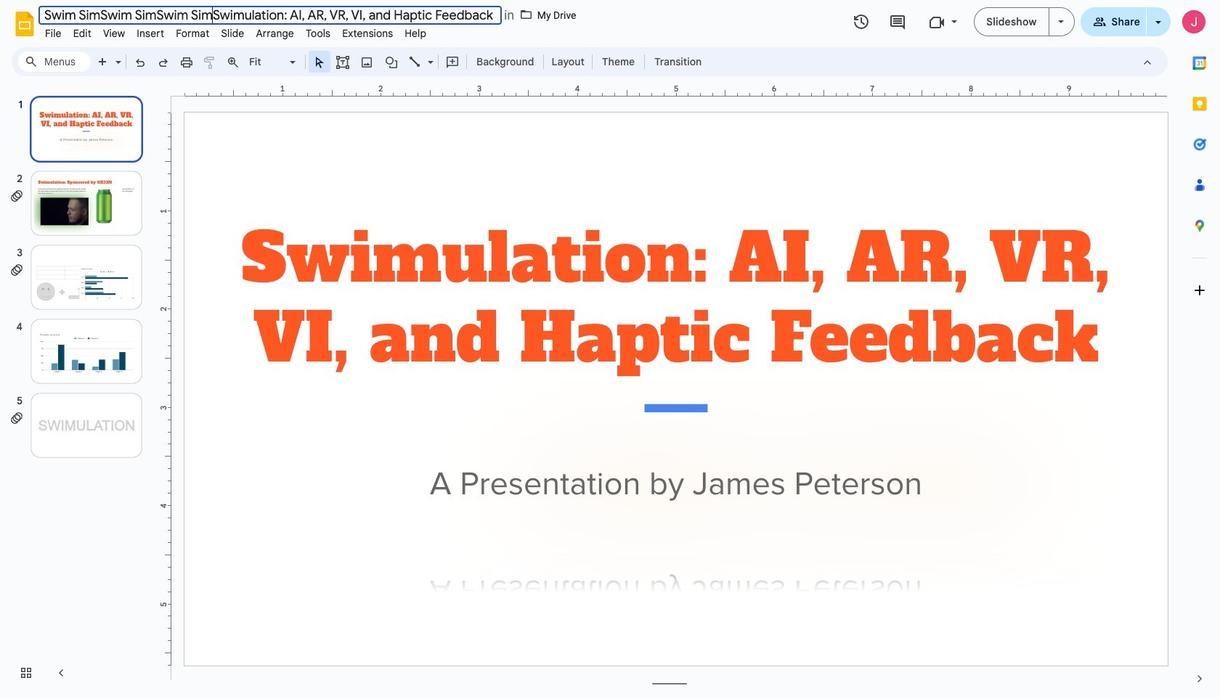 Task type: vqa. For each thing, say whether or not it's contained in the screenshot.
bottommost "documents"
no



Task type: locate. For each thing, give the bounding box(es) containing it.
menu item up insert image
[[336, 25, 399, 42]]

menu item up select (esc) image
[[300, 25, 336, 42]]

Zoom text field
[[247, 52, 288, 72]]

menu item up new slide (ctrl+m) image
[[67, 25, 97, 42]]

new slide (ctrl+m) image
[[96, 55, 110, 70]]

menu item up the undo (⌘z) "image"
[[131, 25, 170, 42]]

text box image
[[336, 55, 350, 70]]

material image
[[520, 8, 533, 21]]

menu item up select line icon
[[399, 25, 432, 42]]

menu item up zoom field
[[250, 25, 300, 42]]

menu item up print (⌘p) image
[[170, 25, 215, 42]]

print (⌘p) image
[[179, 55, 194, 70]]

new slide with layout image
[[112, 52, 121, 57]]

line image
[[408, 55, 423, 70]]

tab list
[[1180, 43, 1220, 659]]

insert image image
[[359, 52, 375, 72]]

select line image
[[424, 52, 434, 57]]

menu item up the zoom icon
[[215, 25, 250, 42]]

4 menu item from the left
[[131, 25, 170, 42]]

paint format image
[[203, 55, 217, 70]]

6 menu item from the left
[[215, 25, 250, 42]]

menu bar banner
[[0, 0, 1220, 700]]

application
[[0, 0, 1220, 700]]

add comment (⌘+option+m) image
[[445, 55, 460, 70]]

main toolbar
[[90, 51, 709, 73]]

show all comments image
[[889, 13, 906, 31]]

menu item up menus field
[[39, 25, 67, 42]]

quick sharing actions image
[[1156, 21, 1162, 44]]

menu bar
[[39, 19, 432, 43]]

menu item up new slide with layout icon
[[97, 25, 131, 42]]

tab list inside menu bar banner
[[1180, 43, 1220, 659]]

5 menu item from the left
[[170, 25, 215, 42]]

menu item
[[39, 25, 67, 42], [67, 25, 97, 42], [97, 25, 131, 42], [131, 25, 170, 42], [170, 25, 215, 42], [215, 25, 250, 42], [250, 25, 300, 42], [300, 25, 336, 42], [336, 25, 399, 42], [399, 25, 432, 42]]

last edit was on october 30, 2023 image
[[853, 13, 871, 31]]

navigation
[[0, 82, 160, 700]]



Task type: describe. For each thing, give the bounding box(es) containing it.
zoom image
[[226, 55, 240, 70]]

2 menu item from the left
[[67, 25, 97, 42]]

10 menu item from the left
[[399, 25, 432, 42]]

1 menu item from the left
[[39, 25, 67, 42]]

8 menu item from the left
[[300, 25, 336, 42]]

select (esc) image
[[312, 55, 327, 70]]

9 menu item from the left
[[336, 25, 399, 42]]

redo (⌘y) image
[[156, 55, 171, 70]]

menu bar inside menu bar banner
[[39, 19, 432, 43]]

slides home image
[[12, 11, 38, 37]]

3 menu item from the left
[[97, 25, 131, 42]]

7 menu item from the left
[[250, 25, 300, 42]]

presentation options image
[[1058, 20, 1064, 23]]

Zoom field
[[245, 52, 302, 73]]

located in my drive google drive folder element
[[501, 6, 579, 24]]

hide the menus (ctrl+shift+f) image
[[1141, 55, 1155, 70]]

undo (⌘z) image
[[133, 55, 147, 70]]

Menus field
[[18, 52, 91, 72]]

shape image
[[383, 52, 400, 72]]

Rename text field
[[39, 6, 502, 25]]

share. shared with 3 people. image
[[1093, 15, 1106, 28]]



